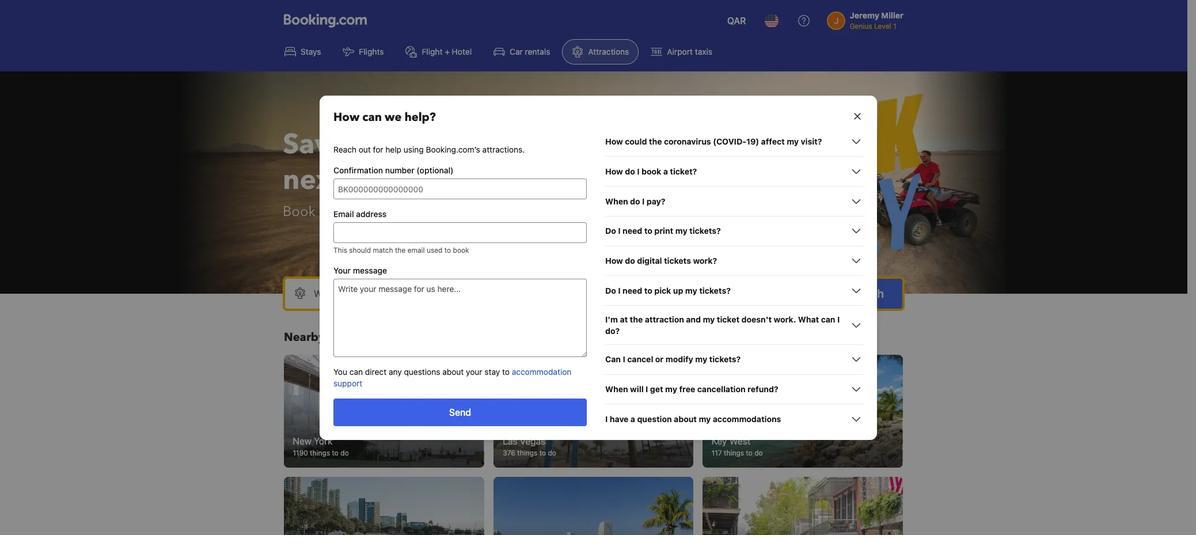 Task type: describe. For each thing, give the bounding box(es) containing it.
when for when do i pay?
[[605, 196, 628, 206]]

about inside "dropdown button"
[[674, 414, 697, 424]]

can
[[605, 354, 621, 364]]

key west 117 things to do
[[712, 436, 763, 457]]

when will i get my free cancellation refund?
[[605, 384, 778, 394]]

a inside the how do i book a ticket? dropdown button
[[663, 166, 668, 176]]

and
[[686, 314, 701, 324]]

print
[[654, 226, 673, 236]]

how do digital tickets work?
[[605, 256, 717, 265]]

new york 1190 things to do
[[293, 436, 349, 457]]

how could the coronavirus (covid-19) affect my visit? button
[[605, 135, 863, 148]]

support
[[333, 378, 362, 388]]

message
[[353, 265, 387, 275]]

email
[[333, 209, 354, 219]]

how for how could the coronavirus (covid-19) affect my visit?
[[605, 136, 623, 146]]

send button
[[333, 398, 587, 426]]

hotel
[[452, 47, 472, 56]]

send
[[449, 407, 471, 417]]

can for you can direct any questions about your stay to
[[349, 367, 363, 377]]

up inside save up to 25% on your next adventure book attractions for less with a black friday deal
[[354, 126, 389, 164]]

nearby
[[284, 330, 325, 345]]

do inside las vegas 376 things to do
[[548, 449, 556, 457]]

do for do i need to print my tickets?
[[605, 226, 616, 236]]

key west image
[[703, 355, 903, 468]]

how can we help?
[[333, 109, 436, 125]]

questions
[[404, 367, 440, 377]]

to inside this should match the email used to book alert
[[444, 246, 451, 254]]

tickets? for do i need to print my tickets?
[[689, 226, 721, 236]]

376
[[503, 449, 515, 457]]

rentals
[[525, 47, 550, 56]]

Confirmation number (optional) text field
[[333, 178, 587, 199]]

i inside i'm at the attraction and my ticket doesn't work. what can i do?
[[837, 314, 840, 324]]

black
[[477, 202, 510, 221]]

when will i get my free cancellation refund? button
[[605, 382, 863, 396]]

question
[[637, 414, 672, 424]]

search
[[848, 287, 884, 300]]

tickets
[[664, 256, 691, 265]]

my right get
[[665, 384, 677, 394]]

i inside do i need to print my tickets? dropdown button
[[618, 226, 621, 236]]

book
[[283, 202, 316, 221]]

cancel
[[627, 354, 653, 364]]

my right modify
[[695, 354, 707, 364]]

for inside save up to 25% on your next adventure book attractions for less with a black friday deal
[[388, 202, 405, 221]]

destinations
[[328, 330, 397, 345]]

how do i book a ticket? button
[[605, 164, 863, 178]]

flights
[[359, 47, 384, 56]]

i have a question about my accommodations
[[605, 414, 781, 424]]

your inside how can we help? dialog
[[466, 367, 482, 377]]

things for vegas
[[517, 449, 537, 457]]

how can we help? dialog
[[306, 82, 891, 454]]

+
[[445, 47, 450, 56]]

how for how do digital tickets work?
[[605, 256, 623, 265]]

stays
[[301, 47, 321, 56]]

how do i book a ticket?
[[605, 166, 697, 176]]

save up to 25% on your next adventure book attractions for less with a black friday deal
[[283, 126, 601, 221]]

help
[[385, 144, 401, 154]]

miami image
[[494, 477, 694, 535]]

Email address email field
[[333, 222, 587, 243]]

car rentals link
[[484, 39, 560, 65]]

digital
[[637, 256, 662, 265]]

email
[[407, 246, 425, 254]]

this should match the email used to book
[[333, 246, 469, 254]]

using
[[403, 144, 424, 154]]

visit?
[[801, 136, 822, 146]]

any
[[389, 367, 402, 377]]

need for print
[[623, 226, 642, 236]]

book inside the how do i book a ticket? dropdown button
[[642, 166, 661, 176]]

can i cancel or modify my tickets? button
[[605, 352, 863, 366]]

attractions.
[[482, 144, 525, 154]]

stay
[[484, 367, 500, 377]]

do left 'pay?'
[[630, 196, 640, 206]]

help?
[[404, 109, 436, 125]]

i'm
[[605, 314, 618, 324]]

airport taxis link
[[641, 39, 722, 65]]

vegas
[[520, 436, 545, 446]]

ticket?
[[670, 166, 697, 176]]

your message
[[333, 265, 387, 275]]

25%
[[431, 126, 492, 164]]

do for do i need to pick up my tickets?
[[605, 285, 616, 295]]

i inside i have a question about my accommodations "dropdown button"
[[605, 414, 608, 424]]

affect
[[761, 136, 785, 146]]

accommodation support link
[[333, 367, 571, 388]]

do inside "key west 117 things to do"
[[755, 449, 763, 457]]

117
[[712, 449, 723, 457]]

address
[[356, 209, 386, 219]]

a inside i have a question about my accommodations "dropdown button"
[[631, 414, 635, 424]]

i have a question about my accommodations button
[[605, 412, 863, 426]]

cancellation
[[697, 384, 746, 394]]

to inside do i need to print my tickets? dropdown button
[[644, 226, 652, 236]]

on
[[499, 126, 533, 164]]

this should match the email used to book alert
[[333, 245, 587, 256]]

san diego image
[[284, 477, 484, 535]]

do i need to pick up my tickets?
[[605, 285, 731, 295]]

need for pick
[[623, 285, 642, 295]]

i inside when will i get my free cancellation refund? dropdown button
[[646, 384, 648, 394]]

at
[[620, 314, 628, 324]]

my inside i'm at the attraction and my ticket doesn't work. what can i do?
[[703, 314, 715, 324]]

confirmation
[[333, 165, 383, 175]]

the for i'm
[[630, 314, 643, 324]]

can i cancel or modify my tickets?
[[605, 354, 741, 364]]

the inside this should match the email used to book alert
[[395, 246, 405, 254]]

when for when will i get my free cancellation refund?
[[605, 384, 628, 394]]

to inside do i need to pick up my tickets? dropdown button
[[644, 285, 652, 295]]

modify
[[666, 354, 693, 364]]

do i need to print my tickets?
[[605, 226, 721, 236]]

flight
[[422, 47, 443, 56]]

how for how do i book a ticket?
[[605, 166, 623, 176]]

attraction
[[645, 314, 684, 324]]

do i need to print my tickets? button
[[605, 224, 863, 238]]



Task type: locate. For each thing, give the bounding box(es) containing it.
get
[[650, 384, 663, 394]]

3 things from the left
[[725, 449, 745, 457]]

booking.com image
[[284, 14, 367, 28]]

0 horizontal spatial book
[[453, 246, 469, 254]]

i inside the how do i book a ticket? dropdown button
[[637, 166, 640, 176]]

can up support
[[349, 367, 363, 377]]

taxis
[[695, 47, 713, 56]]

things
[[310, 449, 331, 457], [517, 449, 537, 457], [725, 449, 745, 457]]

1 do from the top
[[605, 226, 616, 236]]

do inside dropdown button
[[605, 226, 616, 236]]

0 vertical spatial book
[[642, 166, 661, 176]]

accommodation support
[[333, 367, 571, 388]]

how do digital tickets work? button
[[605, 254, 863, 268]]

this
[[333, 246, 347, 254]]

2 when from the top
[[605, 384, 628, 394]]

things down york
[[310, 449, 331, 457]]

tickets? up work?
[[689, 226, 721, 236]]

should
[[349, 246, 371, 254]]

accommodation
[[512, 367, 571, 377]]

tickets? inside dropdown button
[[699, 285, 731, 295]]

things down "west"
[[725, 449, 745, 457]]

new orleans image
[[703, 477, 903, 535]]

my right and
[[703, 314, 715, 324]]

flight + hotel
[[422, 47, 472, 56]]

how up reach
[[333, 109, 359, 125]]

how left could
[[605, 136, 623, 146]]

1 horizontal spatial the
[[630, 314, 643, 324]]

things inside "key west 117 things to do"
[[725, 449, 745, 457]]

i inside when do i pay? dropdown button
[[642, 196, 645, 206]]

do inside dropdown button
[[605, 285, 616, 295]]

to right stay
[[502, 367, 510, 377]]

2 vertical spatial can
[[349, 367, 363, 377]]

i up at
[[618, 285, 621, 295]]

to inside save up to 25% on your next adventure book attractions for less with a black friday deal
[[396, 126, 424, 164]]

can left we in the left top of the page
[[362, 109, 382, 125]]

las
[[503, 436, 517, 446]]

i down when do i pay?
[[618, 226, 621, 236]]

reach out for help using booking.com's attractions.
[[333, 144, 525, 154]]

to right used
[[444, 246, 451, 254]]

i inside do i need to pick up my tickets? dropdown button
[[618, 285, 621, 295]]

ticket
[[717, 314, 740, 324]]

i right the "what"
[[837, 314, 840, 324]]

1 vertical spatial a
[[466, 202, 473, 221]]

0 vertical spatial need
[[623, 226, 642, 236]]

the
[[649, 136, 662, 146], [395, 246, 405, 254], [630, 314, 643, 324]]

how for how can we help?
[[333, 109, 359, 125]]

do up when do i pay?
[[625, 166, 635, 176]]

when do i pay?
[[605, 196, 665, 206]]

less
[[409, 202, 433, 221]]

new york image
[[284, 355, 484, 468]]

need
[[623, 226, 642, 236], [623, 285, 642, 295]]

1 horizontal spatial about
[[674, 414, 697, 424]]

my left visit?
[[787, 136, 799, 146]]

about right questions
[[442, 367, 464, 377]]

the for how
[[649, 136, 662, 146]]

to down vegas on the bottom left of the page
[[539, 449, 546, 457]]

1 vertical spatial for
[[388, 202, 405, 221]]

1 horizontal spatial for
[[388, 202, 405, 221]]

2 vertical spatial tickets?
[[709, 354, 741, 364]]

1 things from the left
[[310, 449, 331, 457]]

about
[[442, 367, 464, 377], [674, 414, 697, 424]]

1 horizontal spatial things
[[517, 449, 537, 457]]

to up the number
[[396, 126, 424, 164]]

book down email address email field
[[453, 246, 469, 254]]

1 vertical spatial do
[[605, 285, 616, 295]]

up inside dropdown button
[[673, 285, 683, 295]]

nearby destinations
[[284, 330, 397, 345]]

1 vertical spatial can
[[821, 314, 835, 324]]

used
[[427, 246, 442, 254]]

or
[[655, 354, 664, 364]]

the inside i'm at the attraction and my ticket doesn't work. what can i do?
[[630, 314, 643, 324]]

will
[[630, 384, 644, 394]]

book up 'pay?'
[[642, 166, 661, 176]]

do right 1190
[[341, 449, 349, 457]]

free
[[679, 384, 695, 394]]

1 vertical spatial when
[[605, 384, 628, 394]]

do inside new york 1190 things to do
[[341, 449, 349, 457]]

car rentals
[[510, 47, 550, 56]]

2 need from the top
[[623, 285, 642, 295]]

accommodations
[[713, 414, 781, 424]]

how left the 'digital'
[[605, 256, 623, 265]]

can inside i'm at the attraction and my ticket doesn't work. what can i do?
[[821, 314, 835, 324]]

to down york
[[332, 449, 339, 457]]

what
[[798, 314, 819, 324]]

the right could
[[649, 136, 662, 146]]

2 things from the left
[[517, 449, 537, 457]]

how could the coronavirus (covid-19) affect my visit?
[[605, 136, 822, 146]]

tickets? for can i cancel or modify my tickets?
[[709, 354, 741, 364]]

i'm at the attraction and my ticket doesn't work. what can i do?
[[605, 314, 840, 335]]

1 vertical spatial up
[[673, 285, 683, 295]]

1 vertical spatial need
[[623, 285, 642, 295]]

i left have
[[605, 414, 608, 424]]

could
[[625, 136, 647, 146]]

book inside this should match the email used to book alert
[[453, 246, 469, 254]]

things for west
[[725, 449, 745, 457]]

0 horizontal spatial things
[[310, 449, 331, 457]]

1 need from the top
[[623, 226, 642, 236]]

1 vertical spatial the
[[395, 246, 405, 254]]

west
[[730, 436, 751, 446]]

car
[[510, 47, 523, 56]]

need down when do i pay?
[[623, 226, 642, 236]]

i down could
[[637, 166, 640, 176]]

the left "email"
[[395, 246, 405, 254]]

i inside can i cancel or modify my tickets? dropdown button
[[623, 354, 625, 364]]

need inside do i need to print my tickets? dropdown button
[[623, 226, 642, 236]]

confirmation number (optional)
[[333, 165, 453, 175]]

airport taxis
[[667, 47, 713, 56]]

0 vertical spatial your
[[540, 126, 601, 164]]

next
[[283, 161, 343, 199]]

do
[[605, 226, 616, 236], [605, 285, 616, 295]]

to left the pick
[[644, 285, 652, 295]]

need inside do i need to pick up my tickets? dropdown button
[[623, 285, 642, 295]]

tickets? up the cancellation
[[709, 354, 741, 364]]

doesn't
[[742, 314, 772, 324]]

the inside how could the coronavirus (covid-19) affect my visit? dropdown button
[[649, 136, 662, 146]]

2 vertical spatial a
[[631, 414, 635, 424]]

to inside "key west 117 things to do"
[[747, 449, 753, 457]]

attractions
[[589, 47, 629, 56]]

do right 376
[[548, 449, 556, 457]]

0 horizontal spatial your
[[466, 367, 482, 377]]

for right the out
[[373, 144, 383, 154]]

a right the with
[[466, 202, 473, 221]]

work?
[[693, 256, 717, 265]]

0 vertical spatial do
[[605, 226, 616, 236]]

your left stay
[[466, 367, 482, 377]]

match
[[373, 246, 393, 254]]

a right have
[[631, 414, 635, 424]]

things inside new york 1190 things to do
[[310, 449, 331, 457]]

up up confirmation
[[354, 126, 389, 164]]

do left the 'digital'
[[625, 256, 635, 265]]

friday
[[514, 202, 552, 221]]

airport
[[667, 47, 693, 56]]

up right the pick
[[673, 285, 683, 295]]

for inside how can we help? dialog
[[373, 144, 383, 154]]

york
[[314, 436, 333, 446]]

las vegas 376 things to do
[[503, 436, 556, 457]]

have
[[610, 414, 629, 424]]

things down vegas on the bottom left of the page
[[517, 449, 537, 457]]

i left get
[[646, 384, 648, 394]]

(optional)
[[416, 165, 453, 175]]

2 horizontal spatial the
[[649, 136, 662, 146]]

my
[[787, 136, 799, 146], [675, 226, 687, 236], [685, 285, 697, 295], [703, 314, 715, 324], [695, 354, 707, 364], [665, 384, 677, 394], [699, 414, 711, 424]]

to left print
[[644, 226, 652, 236]]

2 horizontal spatial a
[[663, 166, 668, 176]]

2 do from the top
[[605, 285, 616, 295]]

19)
[[746, 136, 759, 146]]

do down when do i pay?
[[605, 226, 616, 236]]

1 vertical spatial your
[[466, 367, 482, 377]]

to inside new york 1190 things to do
[[332, 449, 339, 457]]

about down free
[[674, 414, 697, 424]]

attractions link
[[563, 39, 639, 65]]

do i need to pick up my tickets? button
[[605, 284, 863, 297]]

can
[[362, 109, 382, 125], [821, 314, 835, 324], [349, 367, 363, 377]]

1190
[[293, 449, 308, 457]]

0 vertical spatial the
[[649, 136, 662, 146]]

refund?
[[748, 384, 778, 394]]

to
[[396, 126, 424, 164], [644, 226, 652, 236], [444, 246, 451, 254], [644, 285, 652, 295], [502, 367, 510, 377], [332, 449, 339, 457], [539, 449, 546, 457], [747, 449, 753, 457]]

adventure
[[349, 161, 487, 199]]

1 when from the top
[[605, 196, 628, 206]]

a inside save up to 25% on your next adventure book attractions for less with a black friday deal
[[466, 202, 473, 221]]

out
[[359, 144, 371, 154]]

0 horizontal spatial about
[[442, 367, 464, 377]]

do down "accommodations"
[[755, 449, 763, 457]]

2 horizontal spatial things
[[725, 449, 745, 457]]

i
[[637, 166, 640, 176], [642, 196, 645, 206], [618, 226, 621, 236], [618, 285, 621, 295], [837, 314, 840, 324], [623, 354, 625, 364], [646, 384, 648, 394], [605, 414, 608, 424]]

tickets? down work?
[[699, 285, 731, 295]]

for left less
[[388, 202, 405, 221]]

1 vertical spatial about
[[674, 414, 697, 424]]

pay?
[[647, 196, 665, 206]]

my right print
[[675, 226, 687, 236]]

work.
[[774, 314, 796, 324]]

your
[[333, 265, 351, 275]]

when left the will
[[605, 384, 628, 394]]

1 horizontal spatial your
[[540, 126, 601, 164]]

how up when do i pay?
[[605, 166, 623, 176]]

0 vertical spatial when
[[605, 196, 628, 206]]

can for how can we help?
[[362, 109, 382, 125]]

to down "west"
[[747, 449, 753, 457]]

when do i pay? button
[[605, 194, 863, 208]]

0 vertical spatial a
[[663, 166, 668, 176]]

a left "ticket?" at the top of the page
[[663, 166, 668, 176]]

i right the can
[[623, 354, 625, 364]]

1 horizontal spatial book
[[642, 166, 661, 176]]

1 vertical spatial book
[[453, 246, 469, 254]]

las vegas image
[[494, 355, 694, 468]]

1 vertical spatial tickets?
[[699, 285, 731, 295]]

things inside las vegas 376 things to do
[[517, 449, 537, 457]]

0 horizontal spatial a
[[466, 202, 473, 221]]

0 vertical spatial can
[[362, 109, 382, 125]]

new
[[293, 436, 312, 446]]

Your message text field
[[333, 279, 587, 357]]

0 vertical spatial about
[[442, 367, 464, 377]]

0 horizontal spatial for
[[373, 144, 383, 154]]

key
[[712, 436, 728, 446]]

1 horizontal spatial a
[[631, 414, 635, 424]]

do up i'm
[[605, 285, 616, 295]]

0 horizontal spatial up
[[354, 126, 389, 164]]

when
[[605, 196, 628, 206], [605, 384, 628, 394]]

your inside save up to 25% on your next adventure book attractions for less with a black friday deal
[[540, 126, 601, 164]]

things for york
[[310, 449, 331, 457]]

direct
[[365, 367, 386, 377]]

stays link
[[275, 39, 331, 65]]

0 vertical spatial tickets?
[[689, 226, 721, 236]]

the right at
[[630, 314, 643, 324]]

your right on
[[540, 126, 601, 164]]

my down the when will i get my free cancellation refund?
[[699, 414, 711, 424]]

coronavirus
[[664, 136, 711, 146]]

my inside dropdown button
[[685, 285, 697, 295]]

i left 'pay?'
[[642, 196, 645, 206]]

flight + hotel link
[[396, 39, 482, 65]]

need up at
[[623, 285, 642, 295]]

can right the "what"
[[821, 314, 835, 324]]

tickets?
[[689, 226, 721, 236], [699, 285, 731, 295], [709, 354, 741, 364]]

save
[[283, 126, 347, 164]]

to inside las vegas 376 things to do
[[539, 449, 546, 457]]

0 vertical spatial up
[[354, 126, 389, 164]]

0 vertical spatial for
[[373, 144, 383, 154]]

when left 'pay?'
[[605, 196, 628, 206]]

you can direct any questions about your stay to
[[333, 367, 512, 377]]

deal
[[556, 202, 585, 221]]

my right the pick
[[685, 285, 697, 295]]

0 horizontal spatial the
[[395, 246, 405, 254]]

2 vertical spatial the
[[630, 314, 643, 324]]

1 horizontal spatial up
[[673, 285, 683, 295]]



Task type: vqa. For each thing, say whether or not it's contained in the screenshot.
'Large'
no



